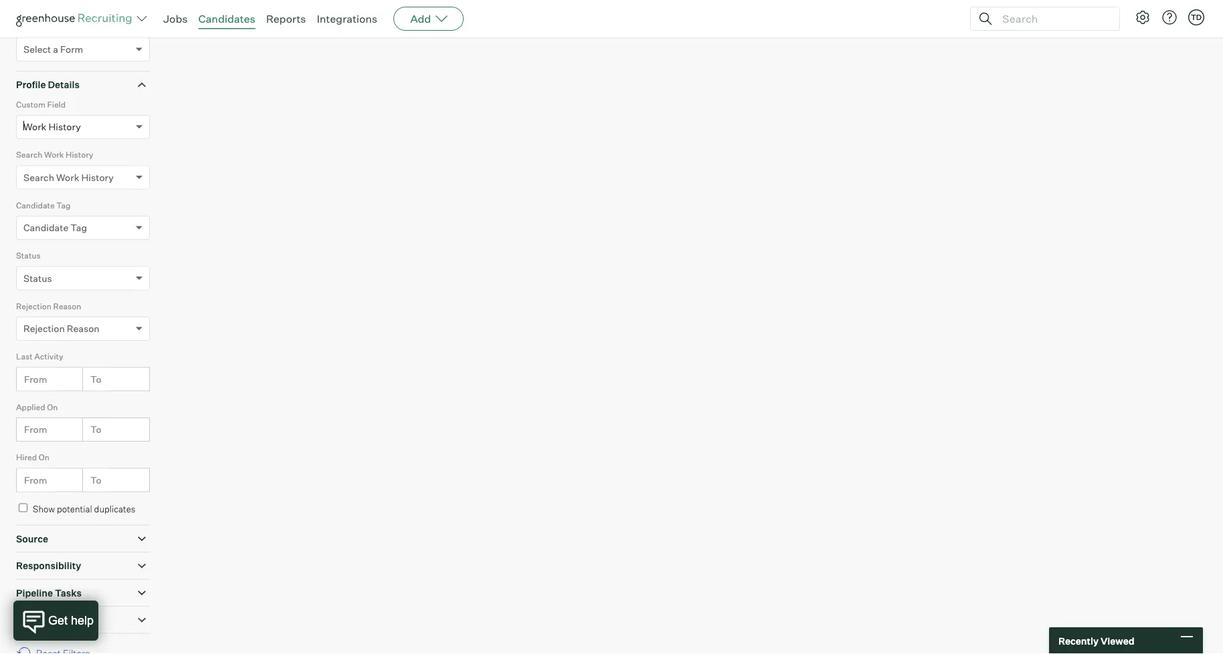 Task type: locate. For each thing, give the bounding box(es) containing it.
select a form
[[23, 44, 83, 56]]

profile
[[16, 79, 46, 91]]

0 vertical spatial to
[[90, 374, 101, 386]]

show
[[33, 505, 55, 515]]

1 horizontal spatial form
[[60, 44, 83, 56]]

status
[[16, 251, 41, 261], [23, 273, 52, 285]]

to
[[90, 374, 101, 386], [90, 425, 101, 436], [90, 475, 101, 487]]

status up rejection reason element
[[23, 273, 52, 285]]

configure image
[[1135, 9, 1151, 25]]

add button
[[393, 7, 464, 31]]

pipeline tasks
[[16, 588, 82, 600]]

candidate
[[16, 201, 55, 211], [23, 223, 68, 234]]

0 vertical spatial from
[[24, 374, 47, 386]]

1 to from the top
[[90, 374, 101, 386]]

work history option
[[23, 122, 81, 133]]

history inside custom field element
[[48, 122, 81, 133]]

from down last activity
[[24, 374, 47, 386]]

custom
[[16, 100, 45, 110]]

work up candidate tag element on the top of page
[[56, 172, 79, 184]]

2 vertical spatial from
[[24, 475, 47, 487]]

history down field
[[48, 122, 81, 133]]

from for last
[[24, 374, 47, 386]]

to for hired on
[[90, 475, 101, 487]]

to for last activity
[[90, 374, 101, 386]]

tag down the search work history element
[[56, 201, 71, 211]]

candidates
[[198, 12, 255, 25]]

candidate up the status element
[[23, 223, 68, 234]]

select
[[23, 44, 51, 56]]

3 to from the top
[[90, 475, 101, 487]]

1 vertical spatial rejection reason
[[23, 324, 99, 335]]

work down custom
[[23, 122, 46, 133]]

reports
[[266, 12, 306, 25]]

tag up the status element
[[70, 223, 87, 234]]

from
[[24, 374, 47, 386], [24, 425, 47, 436], [24, 475, 47, 487]]

search work history down work history option
[[16, 150, 93, 160]]

rejection reason down the status element
[[16, 302, 81, 312]]

candidate tag down the search work history element
[[16, 201, 71, 211]]

show potential duplicates
[[33, 505, 135, 515]]

search work history element
[[16, 149, 150, 200]]

rejection reason element
[[16, 301, 150, 351]]

1 from from the top
[[24, 374, 47, 386]]

on right applied
[[47, 403, 58, 413]]

form right a
[[60, 44, 83, 56]]

0 vertical spatial rejection
[[16, 302, 51, 312]]

status element
[[16, 250, 150, 301]]

applied on
[[16, 403, 58, 413]]

1 vertical spatial history
[[66, 150, 93, 160]]

rejection reason
[[16, 302, 81, 312], [23, 324, 99, 335]]

0 vertical spatial work
[[23, 122, 46, 133]]

on
[[47, 403, 58, 413], [39, 453, 49, 463]]

2 vertical spatial history
[[81, 172, 114, 184]]

last
[[16, 352, 33, 362]]

rejection reason up "activity"
[[23, 324, 99, 335]]

viewed
[[1101, 636, 1134, 647]]

2 from from the top
[[24, 425, 47, 436]]

1 vertical spatial status
[[23, 273, 52, 285]]

Search text field
[[999, 9, 1107, 28]]

0 vertical spatial on
[[47, 403, 58, 413]]

reason
[[53, 302, 81, 312], [67, 324, 99, 335]]

tasks
[[55, 588, 82, 600]]

work down work history option
[[44, 150, 64, 160]]

profile details
[[16, 79, 80, 91]]

0 vertical spatial status
[[16, 251, 41, 261]]

from down the applied on
[[24, 425, 47, 436]]

potential
[[57, 505, 92, 515]]

0 vertical spatial tag
[[56, 201, 71, 211]]

jobs
[[163, 12, 188, 25]]

hired
[[16, 453, 37, 463]]

to for applied on
[[90, 425, 101, 436]]

greenhouse recruiting image
[[16, 11, 136, 27]]

add
[[410, 12, 431, 25]]

0 vertical spatial candidate
[[16, 201, 55, 211]]

jobs link
[[163, 12, 188, 25]]

1 vertical spatial to
[[90, 425, 101, 436]]

on right hired
[[39, 453, 49, 463]]

work inside custom field element
[[23, 122, 46, 133]]

candidate tag up the status element
[[23, 223, 87, 234]]

search
[[16, 150, 42, 160], [23, 172, 54, 184]]

form up select
[[16, 22, 36, 32]]

history up candidate tag element on the top of page
[[81, 172, 114, 184]]

tag
[[56, 201, 71, 211], [70, 223, 87, 234]]

history down custom field element on the left of the page
[[66, 150, 93, 160]]

custom field element
[[16, 98, 150, 149]]

from for applied
[[24, 425, 47, 436]]

2 vertical spatial to
[[90, 475, 101, 487]]

history
[[48, 122, 81, 133], [66, 150, 93, 160], [81, 172, 114, 184]]

1 vertical spatial reason
[[67, 324, 99, 335]]

search work history
[[16, 150, 93, 160], [23, 172, 114, 184]]

applied
[[16, 403, 45, 413]]

candidate tag
[[16, 201, 71, 211], [23, 223, 87, 234]]

rejection
[[16, 302, 51, 312], [23, 324, 65, 335]]

search work history up candidate tag element on the top of page
[[23, 172, 114, 184]]

3 from from the top
[[24, 475, 47, 487]]

0 vertical spatial search work history
[[16, 150, 93, 160]]

0 horizontal spatial form
[[16, 22, 36, 32]]

1 vertical spatial candidate tag
[[23, 223, 87, 234]]

form
[[16, 22, 36, 32], [60, 44, 83, 56]]

details
[[48, 79, 80, 91]]

2 to from the top
[[90, 425, 101, 436]]

0 vertical spatial history
[[48, 122, 81, 133]]

from down the 'hired on'
[[24, 475, 47, 487]]

status down candidate tag element on the top of page
[[16, 251, 41, 261]]

work
[[23, 122, 46, 133], [44, 150, 64, 160], [56, 172, 79, 184]]

work history
[[23, 122, 81, 133]]

candidates link
[[198, 12, 255, 25]]

candidate down the search work history element
[[16, 201, 55, 211]]

1 vertical spatial on
[[39, 453, 49, 463]]

1 vertical spatial from
[[24, 425, 47, 436]]



Task type: describe. For each thing, give the bounding box(es) containing it.
integrations link
[[317, 12, 377, 25]]

a
[[53, 44, 58, 56]]

0 vertical spatial reason
[[53, 302, 81, 312]]

integrations
[[317, 12, 377, 25]]

on for applied on
[[47, 403, 58, 413]]

pipeline
[[16, 588, 53, 600]]

hired on
[[16, 453, 49, 463]]

on for hired on
[[39, 453, 49, 463]]

from for hired
[[24, 475, 47, 487]]

td button
[[1186, 7, 1207, 28]]

1 vertical spatial candidate
[[23, 223, 68, 234]]

1 vertical spatial tag
[[70, 223, 87, 234]]

td button
[[1188, 9, 1204, 25]]

education
[[16, 615, 62, 627]]

field
[[47, 100, 66, 110]]

last activity
[[16, 352, 63, 362]]

recently viewed
[[1058, 636, 1134, 647]]

Show potential duplicates checkbox
[[19, 505, 27, 513]]

1 vertical spatial rejection
[[23, 324, 65, 335]]

duplicates
[[94, 505, 135, 515]]

recently
[[1058, 636, 1099, 647]]

2 vertical spatial work
[[56, 172, 79, 184]]

1 vertical spatial form
[[60, 44, 83, 56]]

source
[[16, 534, 48, 546]]

0 vertical spatial form
[[16, 22, 36, 32]]

0 vertical spatial candidate tag
[[16, 201, 71, 211]]

1 vertical spatial search
[[23, 172, 54, 184]]

activity
[[34, 352, 63, 362]]

td
[[1191, 13, 1202, 22]]

reports link
[[266, 12, 306, 25]]

0 vertical spatial search
[[16, 150, 42, 160]]

1 vertical spatial work
[[44, 150, 64, 160]]

form element
[[16, 21, 150, 71]]

responsibility
[[16, 561, 81, 573]]

1 vertical spatial search work history
[[23, 172, 114, 184]]

0 vertical spatial rejection reason
[[16, 302, 81, 312]]

custom field
[[16, 100, 66, 110]]

candidate tag element
[[16, 200, 150, 250]]



Task type: vqa. For each thing, say whether or not it's contained in the screenshot.
2nd FROM from the bottom of the page
yes



